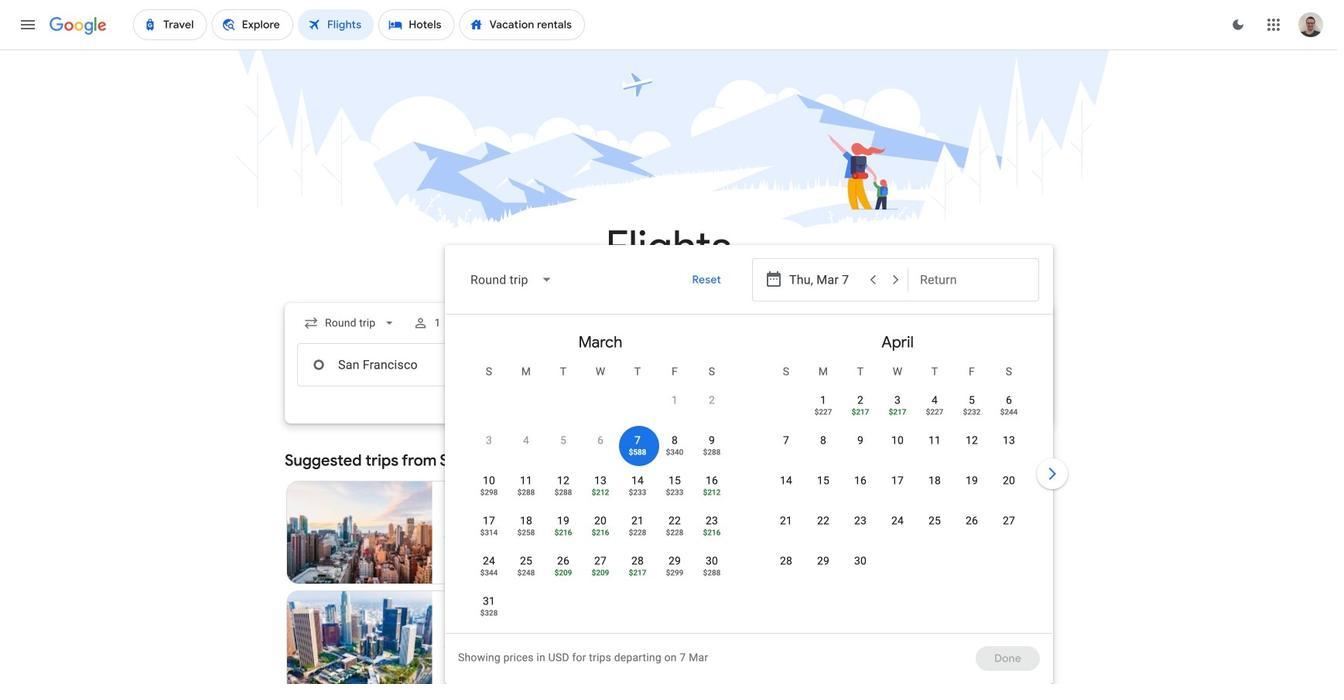 Task type: locate. For each thing, give the bounding box(es) containing it.
thursday, april 18, 2024 element
[[928, 474, 941, 489]]

, 314 us dollars element
[[480, 529, 498, 537]]

, 288 us dollars element up monday, march 18, 2024 element at the left bottom
[[517, 489, 535, 497]]

1 horizontal spatial , 233 us dollars element
[[666, 489, 684, 497]]

0 horizontal spatial , 217 us dollars element
[[629, 569, 646, 577]]

0 horizontal spatial , 227 us dollars element
[[814, 409, 832, 416]]

2 , 227 us dollars element from the left
[[926, 409, 944, 416]]

1 horizontal spatial , 217 us dollars element
[[852, 409, 869, 416]]

row group
[[452, 321, 749, 631], [749, 321, 1046, 628]]

thursday, april 11, 2024 element
[[928, 433, 941, 449]]

, 212 us dollars element for the "saturday, march 16, 2024" "element"
[[703, 489, 721, 497]]

, 227 us dollars element
[[814, 409, 832, 416], [926, 409, 944, 416]]

, 288 us dollars element right , 299 us dollars 'element'
[[703, 569, 721, 577]]

0 horizontal spatial , 216 us dollars element
[[555, 529, 572, 537]]

, 212 us dollars element
[[592, 489, 609, 497], [703, 489, 721, 497]]

, 228 us dollars element for 'friday, march 22, 2024' element
[[666, 529, 684, 537]]

2 , 216 us dollars element from the left
[[592, 529, 609, 537]]

wednesday, march 20, 2024 element
[[594, 514, 607, 529]]

, 228 us dollars element up thursday, march 28, 2024 element
[[629, 529, 646, 537]]

1 horizontal spatial , 227 us dollars element
[[926, 409, 944, 416]]

1 , 233 us dollars element from the left
[[629, 489, 646, 497]]

187 US dollars text field
[[615, 561, 638, 575]]

saturday, march 16, 2024 element
[[706, 474, 718, 489]]

, 299 us dollars element
[[666, 569, 684, 577]]

monday, april 15, 2024 element
[[817, 474, 830, 489]]

friday, march 8, 2024 element
[[672, 433, 678, 449]]

None field
[[458, 262, 565, 299], [297, 310, 403, 337], [458, 262, 565, 299], [297, 310, 403, 337]]

1 departure text field from the top
[[789, 259, 860, 301]]

, 233 us dollars element up thursday, march 21, 2024 element
[[629, 489, 646, 497]]

, 288 us dollars element up tuesday, march 19, 2024 element
[[555, 489, 572, 497]]

saturday, march 23, 2024 element
[[706, 514, 718, 529]]

, 209 us dollars element right , 248 us dollars element
[[555, 569, 572, 577]]

monday, april 8, 2024 element
[[820, 433, 826, 449]]

2 , 233 us dollars element from the left
[[666, 489, 684, 497]]

friday, march 1, 2024 element
[[672, 393, 678, 409]]

1 , 212 us dollars element from the left
[[592, 489, 609, 497]]

1 horizontal spatial , 228 us dollars element
[[666, 529, 684, 537]]

, 288 us dollars element for the saturday, march 9, 2024 element
[[703, 449, 721, 457]]

tuesday, april 2, 2024 element
[[857, 393, 864, 409]]

1 , 209 us dollars element from the left
[[555, 569, 572, 577]]

, 212 us dollars element for wednesday, march 13, 2024 element
[[592, 489, 609, 497]]

thursday, march 14, 2024 element
[[631, 474, 644, 489]]

, 217 us dollars element
[[852, 409, 869, 416], [889, 409, 906, 416], [629, 569, 646, 577]]

2 , 212 us dollars element from the left
[[703, 489, 721, 497]]

2 , 228 us dollars element from the left
[[666, 529, 684, 537]]

, 228 us dollars element for thursday, march 21, 2024 element
[[629, 529, 646, 537]]

, 233 us dollars element
[[629, 489, 646, 497], [666, 489, 684, 497]]

2 , 209 us dollars element from the left
[[592, 569, 609, 577]]

Flight search field
[[272, 245, 1071, 685]]

, 217 us dollars element up "tuesday, april 9, 2024" element
[[852, 409, 869, 416]]

row up wednesday, march 27, 2024 element
[[470, 507, 730, 551]]

1 vertical spatial departure text field
[[789, 344, 896, 386]]

thursday, april 4, 2024 element
[[932, 393, 938, 409]]

, 233 us dollars element up 'friday, march 22, 2024' element
[[666, 489, 684, 497]]

1 horizontal spatial , 216 us dollars element
[[592, 529, 609, 537]]

, 209 us dollars element
[[555, 569, 572, 577], [592, 569, 609, 577]]

thursday, april 25, 2024 element
[[928, 514, 941, 529]]

cell
[[953, 388, 990, 425], [990, 388, 1028, 425], [953, 428, 990, 465], [990, 428, 1028, 465], [953, 468, 990, 505], [990, 468, 1028, 505], [953, 508, 990, 546], [990, 508, 1028, 546]]

grid inside flight "search field"
[[452, 321, 1046, 643]]

, 216 us dollars element up saturday, march 30, 2024 element
[[703, 529, 721, 537]]

row up wednesday, april 17, 2024 element
[[768, 426, 1028, 470]]

, 288 us dollars element up the "saturday, march 16, 2024" "element"
[[703, 449, 721, 457]]

, 217 us dollars element left , 299 us dollars 'element'
[[629, 569, 646, 577]]

2 row group from the left
[[749, 321, 1046, 628]]

, 228 us dollars element
[[629, 529, 646, 537], [666, 529, 684, 537]]

grid
[[452, 321, 1046, 643]]

sunday, april 14, 2024 element
[[780, 474, 792, 489]]

0 horizontal spatial , 228 us dollars element
[[629, 529, 646, 537]]

 image
[[497, 525, 500, 541]]

row
[[656, 380, 730, 430], [805, 380, 1028, 430], [470, 426, 730, 470], [768, 426, 1028, 470], [470, 467, 730, 511], [768, 467, 1028, 511], [470, 507, 730, 551], [768, 507, 1028, 551], [470, 547, 730, 591], [768, 547, 879, 591]]

1 , 216 us dollars element from the left
[[555, 529, 572, 537]]

0 horizontal spatial , 212 us dollars element
[[592, 489, 609, 497]]

thursday, march 7, 2024, departure date. element
[[634, 433, 641, 449]]

row up wednesday, march 20, 2024 element
[[470, 467, 730, 511]]

saturday, march 2, 2024 element
[[709, 393, 715, 409]]

, 216 us dollars element up wednesday, march 27, 2024 element
[[592, 529, 609, 537]]

row up wednesday, march 13, 2024 element
[[470, 426, 730, 470]]

friday, march 22, 2024 element
[[668, 514, 681, 529]]

, 216 us dollars element for wednesday, march 20, 2024 element
[[592, 529, 609, 537]]

, 212 us dollars element up wednesday, march 20, 2024 element
[[592, 489, 609, 497]]

tuesday, april 30, 2024 element
[[854, 554, 867, 569]]

1 horizontal spatial , 209 us dollars element
[[592, 569, 609, 577]]

, 216 us dollars element up tuesday, march 26, 2024 element
[[555, 529, 572, 537]]

0 horizontal spatial , 233 us dollars element
[[629, 489, 646, 497]]

sunday, march 24, 2024 element
[[483, 554, 495, 569]]

2 horizontal spatial , 216 us dollars element
[[703, 529, 721, 537]]

, 233 us dollars element for friday, march 15, 2024 element
[[666, 489, 684, 497]]

Where from? text field
[[297, 344, 515, 387]]

wednesday, march 27, 2024 element
[[594, 554, 607, 569]]

Departure text field
[[789, 259, 860, 301], [789, 344, 896, 386]]

, 216 us dollars element for saturday, march 23, 2024 "element"
[[703, 529, 721, 537]]

0 horizontal spatial , 209 us dollars element
[[555, 569, 572, 577]]

0 vertical spatial departure text field
[[789, 259, 860, 301]]

Return text field
[[920, 259, 1027, 301]]

, 216 us dollars element
[[555, 529, 572, 537], [592, 529, 609, 537], [703, 529, 721, 537]]

, 288 us dollars element
[[703, 449, 721, 457], [517, 489, 535, 497], [555, 489, 572, 497], [703, 569, 721, 577]]

tuesday, april 23, 2024 element
[[854, 514, 867, 529]]

, 209 us dollars element left 187 us dollars text field
[[592, 569, 609, 577]]

friday, march 29, 2024 element
[[668, 554, 681, 569]]

3 , 216 us dollars element from the left
[[703, 529, 721, 537]]

, 212 us dollars element up saturday, march 23, 2024 "element"
[[703, 489, 721, 497]]

wednesday, march 6, 2024 element
[[597, 433, 604, 449]]

Return text field
[[920, 344, 1027, 386]]

1 , 227 us dollars element from the left
[[814, 409, 832, 416]]

1 horizontal spatial , 212 us dollars element
[[703, 489, 721, 497]]

, 227 us dollars element up the thursday, april 11, 2024 element
[[926, 409, 944, 416]]

row down wednesday, april 17, 2024 element
[[768, 507, 1028, 551]]

2 horizontal spatial , 217 us dollars element
[[889, 409, 906, 416]]

, 227 us dollars element up monday, april 8, 2024 'element'
[[814, 409, 832, 416]]

sunday, april 28, 2024 element
[[780, 554, 792, 569]]

, 209 us dollars element for tuesday, march 26, 2024 element
[[555, 569, 572, 577]]

wednesday, april 3, 2024 element
[[894, 393, 901, 409]]

wednesday, april 17, 2024 element
[[891, 474, 904, 489]]

, 288 us dollars element for 'tuesday, march 12, 2024' element
[[555, 489, 572, 497]]

, 227 us dollars element for monday, april 1, 2024 element
[[814, 409, 832, 416]]

, 233 us dollars element for thursday, march 14, 2024 element
[[629, 489, 646, 497]]

, 217 us dollars element up wednesday, april 10, 2024 element
[[889, 409, 906, 416]]

, 588 us dollars element
[[629, 449, 646, 457]]

, 228 us dollars element up friday, march 29, 2024 element
[[666, 529, 684, 537]]

tuesday, april 9, 2024 element
[[857, 433, 864, 449]]

1 , 228 us dollars element from the left
[[629, 529, 646, 537]]



Task type: describe. For each thing, give the bounding box(es) containing it.
sunday, april 7, 2024 element
[[783, 433, 789, 449]]

sunday, march 17, 2024 element
[[483, 514, 495, 529]]

, 217 us dollars element for wednesday, april 3, 2024 element
[[889, 409, 906, 416]]

, 298 us dollars element
[[480, 489, 498, 497]]

, 248 us dollars element
[[517, 569, 535, 577]]

tuesday, march 19, 2024 element
[[557, 514, 570, 529]]

wednesday, april 24, 2024 element
[[891, 514, 904, 529]]

tuesday, march 26, 2024 element
[[557, 554, 570, 569]]

row down monday, april 22, 2024 element
[[768, 547, 879, 591]]

, 288 us dollars element for saturday, march 30, 2024 element
[[703, 569, 721, 577]]

monday, april 29, 2024 element
[[817, 554, 830, 569]]

, 216 us dollars element for tuesday, march 19, 2024 element
[[555, 529, 572, 537]]

sunday, march 10, 2024 element
[[483, 474, 495, 489]]

suggested trips from san francisco region
[[285, 443, 1052, 685]]

monday, march 11, 2024 element
[[520, 474, 532, 489]]

row down wednesday, march 20, 2024 element
[[470, 547, 730, 591]]

monday, march 4, 2024 element
[[523, 433, 529, 449]]

sunday, march 31, 2024 element
[[483, 594, 495, 610]]

saturday, march 30, 2024 element
[[706, 554, 718, 569]]

saturday, march 9, 2024 element
[[709, 433, 715, 449]]

wednesday, march 13, 2024 element
[[594, 474, 607, 489]]

thursday, march 21, 2024 element
[[631, 514, 644, 529]]

, 340 us dollars element
[[666, 449, 684, 457]]

row up wednesday, april 24, 2024 element
[[768, 467, 1028, 511]]

monday, april 22, 2024 element
[[817, 514, 830, 529]]

1 row group from the left
[[452, 321, 749, 631]]

change appearance image
[[1219, 6, 1257, 43]]

wednesday, april 10, 2024 element
[[891, 433, 904, 449]]

sunday, april 21, 2024 element
[[780, 514, 792, 529]]

monday, april 1, 2024 element
[[820, 393, 826, 409]]

, 217 us dollars element for tuesday, april 2, 2024 "element"
[[852, 409, 869, 416]]

, 344 us dollars element
[[480, 569, 498, 577]]

 image inside suggested trips from san francisco region
[[497, 525, 500, 541]]

monday, march 18, 2024 element
[[520, 514, 532, 529]]

, 209 us dollars element for wednesday, march 27, 2024 element
[[592, 569, 609, 577]]

, 227 us dollars element for thursday, april 4, 2024 element
[[926, 409, 944, 416]]

tuesday, march 12, 2024 element
[[557, 474, 570, 489]]

sunday, march 3, 2024 element
[[486, 433, 492, 449]]

explore destinations image
[[1022, 491, 1041, 510]]

row up friday, march 8, 2024 element
[[656, 380, 730, 430]]

tuesday, march 5, 2024 element
[[560, 433, 566, 449]]

, 328 us dollars element
[[480, 610, 498, 617]]

2 departure text field from the top
[[789, 344, 896, 386]]

, 217 us dollars element for thursday, march 28, 2024 element
[[629, 569, 646, 577]]

tuesday, april 16, 2024 element
[[854, 474, 867, 489]]

swap origin and destination. image
[[509, 356, 528, 375]]

, 258 us dollars element
[[517, 529, 535, 537]]

thursday, march 28, 2024 element
[[631, 554, 644, 569]]

friday, march 15, 2024 element
[[668, 474, 681, 489]]

row up the thursday, april 11, 2024 element
[[805, 380, 1028, 430]]

monday, march 25, 2024 element
[[520, 554, 532, 569]]

main menu image
[[19, 15, 37, 34]]

, 288 us dollars element for monday, march 11, 2024 'element'
[[517, 489, 535, 497]]



Task type: vqa. For each thing, say whether or not it's contained in the screenshot.
leftmost , 212 US dollars element
yes



